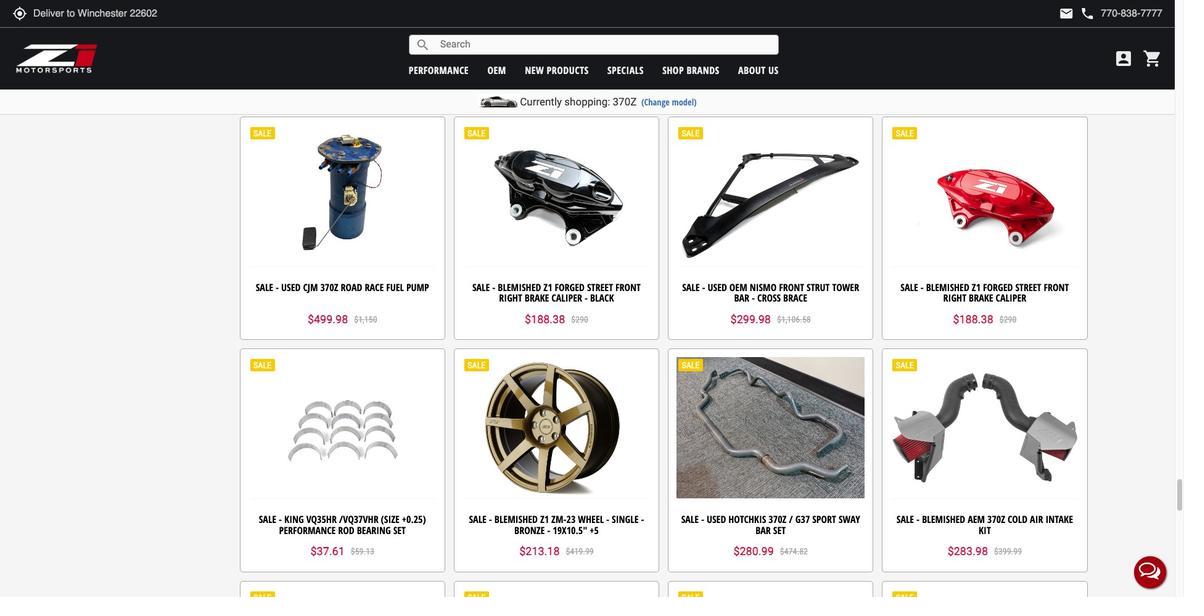 Task type: describe. For each thing, give the bounding box(es) containing it.
race
[[365, 281, 384, 294]]

akebono
[[584, 48, 621, 62]]

search
[[416, 37, 431, 52]]

sale inside sale - blemished z1 2 piece akebono rear brake rotors
[[471, 48, 489, 62]]

brace
[[784, 291, 808, 305]]

forged for sale - blemished z1 forged street front right brake caliper - black
[[555, 281, 585, 294]]

$213.18
[[520, 545, 560, 558]]

brake for sale - blemished z1 forged street front right brake caliper
[[970, 291, 994, 305]]

front for sale - blemished z1 forged street front right brake caliper - black
[[616, 281, 641, 294]]

bar inside sale - used hotchkis 370z / g37 sport sway bar set
[[756, 524, 771, 537]]

2
[[554, 48, 558, 62]]

sale - used oem nismo front strut tower bar - cross brace
[[683, 281, 860, 305]]

+5
[[590, 524, 599, 537]]

pump
[[407, 281, 429, 294]]

sale - used hotchkis 370z / g37 sport sway bar set
[[682, 513, 861, 537]]

370z for sale - used cjm 370z road race fuel pump
[[321, 281, 339, 294]]

g37
[[796, 513, 810, 526]]

z1 inside sale - blemished z1 forged street front right brake caliper - black
[[544, 281, 553, 294]]

rod
[[338, 524, 355, 537]]

about
[[739, 63, 766, 77]]

$213.18 $419.99
[[520, 545, 594, 558]]

2 $215.98 from the left
[[734, 80, 774, 93]]

+0.25)
[[402, 513, 426, 526]]

shopping_cart link
[[1140, 49, 1163, 69]]

bar inside sale - used oem nismo front strut tower bar - cross brace
[[735, 291, 750, 305]]

shop brands
[[663, 63, 720, 77]]

mail phone
[[1060, 6, 1096, 21]]

used for hotchkis
[[707, 513, 727, 526]]

2 sale - blemished z1 zm-23 wheel - single - gunmetallic from the left
[[684, 48, 859, 73]]

caliper for sale - blemished z1 forged street front right brake caliper
[[996, 291, 1027, 305]]

$283.98
[[948, 545, 989, 558]]

caliper for sale - blemished z1 forged street front right brake caliper - black
[[552, 291, 583, 305]]

(change
[[642, 96, 670, 108]]

street for sale - blemished z1 forged street front right brake caliper - black
[[588, 281, 613, 294]]

brake for sale - blemished z1 forged street front right brake caliper - black
[[525, 291, 549, 305]]

370z for sale - blemished aem 370z cold air intake kit
[[988, 513, 1006, 526]]

1 $349.99 from the left
[[352, 82, 380, 92]]

$188.38 $290 for sale - blemished z1 forged street front right brake caliper - black
[[525, 313, 589, 326]]

cold
[[1008, 513, 1028, 526]]

performance
[[409, 63, 469, 77]]

$37.61 $59.13
[[311, 545, 375, 558]]

$280.99
[[734, 545, 774, 558]]

intake
[[1046, 513, 1074, 526]]

$399.99
[[995, 547, 1023, 557]]

cross
[[758, 291, 781, 305]]

1 $215.98 $349.99 from the left
[[305, 80, 380, 93]]

shop
[[663, 63, 684, 77]]

front inside sale - used oem nismo front strut tower bar - cross brace
[[780, 281, 805, 294]]

brands
[[687, 63, 720, 77]]

1 sale - blemished z1 zm-23 wheel - single - gunmetallic from the left
[[255, 48, 430, 73]]

set for (size
[[394, 524, 406, 537]]

blemished inside sale - blemished z1 forged street front right brake caliper
[[927, 281, 970, 294]]

right for sale - blemished z1 forged street front right brake caliper - black
[[499, 291, 523, 305]]

- inside sale - used hotchkis 370z / g37 sport sway bar set
[[702, 513, 705, 526]]

2 horizontal spatial wheel
[[793, 48, 819, 62]]

bronze
[[515, 524, 545, 537]]

blemished inside sale - blemished aem 370z cold air intake kit
[[923, 513, 966, 526]]

- inside sale - king vq35hr /vq37vhr (size +0.25) performance rod bearing set
[[279, 513, 282, 526]]

specials
[[608, 63, 644, 77]]

performance
[[279, 524, 336, 537]]

my_location
[[12, 6, 27, 21]]

bearing
[[357, 524, 391, 537]]

$1,150
[[354, 314, 377, 324]]

z1 inside sale - blemished z1 zm-23 wheel - single - bronze - 19x10.5" +5
[[541, 513, 549, 526]]

about us
[[739, 63, 779, 77]]

$565.18
[[520, 80, 560, 93]]

us
[[769, 63, 779, 77]]

shopping:
[[565, 96, 611, 108]]

sale inside sale - blemished aem 370z cold air intake kit
[[897, 513, 915, 526]]

$283.98 $399.99
[[948, 545, 1023, 558]]

currently
[[520, 96, 562, 108]]

$1,106.58
[[778, 314, 811, 324]]

(size
[[381, 513, 400, 526]]

$473.98
[[948, 80, 989, 93]]

/vq37vhr
[[339, 513, 379, 526]]

$188.38 for sale - blemished z1 forged street front right brake caliper
[[954, 313, 994, 326]]

1 $215.98 from the left
[[305, 80, 346, 93]]

rear
[[623, 48, 643, 62]]

sale inside sale - used oem nismo front strut tower bar - cross brace
[[683, 281, 700, 294]]

$473.98 $649.95
[[948, 80, 1023, 93]]

$188.38 $290 for sale - blemished z1 forged street front right brake caliper
[[954, 313, 1017, 326]]

0 horizontal spatial zm-
[[338, 48, 353, 62]]

road
[[341, 281, 363, 294]]

fuel
[[386, 281, 404, 294]]

black
[[591, 291, 614, 305]]

mail link
[[1060, 6, 1075, 21]]

$37.61
[[311, 545, 345, 558]]

$565.18 $869.99
[[520, 80, 594, 93]]

shopping_cart
[[1144, 49, 1163, 69]]

new products link
[[525, 63, 589, 77]]

2 $349.99 from the left
[[781, 82, 808, 92]]

king
[[285, 513, 304, 526]]

sale - blemished aem 370z cold air intake kit
[[897, 513, 1074, 537]]

currently shopping: 370z (change model)
[[520, 96, 697, 108]]

rotors
[[556, 59, 585, 73]]

sale inside sale - king vq35hr /vq37vhr (size +0.25) performance rod bearing set
[[259, 513, 277, 526]]



Task type: locate. For each thing, give the bounding box(es) containing it.
0 horizontal spatial $215.98 $349.99
[[305, 80, 380, 93]]

1 horizontal spatial street
[[1016, 281, 1042, 294]]

3 front from the left
[[1044, 281, 1070, 294]]

blemished inside sale - blemished z1 forged street front right brake caliper - black
[[498, 281, 541, 294]]

forged inside sale - blemished z1 forged street front right brake caliper
[[984, 281, 1014, 294]]

1 right from the left
[[499, 291, 523, 305]]

brake inside sale - blemished z1 2 piece akebono rear brake rotors
[[529, 59, 553, 73]]

0 horizontal spatial forged
[[555, 281, 585, 294]]

2 $290 from the left
[[1000, 314, 1017, 324]]

blemished inside sale - blemished z1 zm-23 wheel - single - bronze - 19x10.5" +5
[[495, 513, 538, 526]]

used for cjm
[[281, 281, 301, 294]]

370z inside sale - used hotchkis 370z / g37 sport sway bar set
[[769, 513, 787, 526]]

0 vertical spatial bar
[[735, 291, 750, 305]]

street inside sale - blemished z1 forged street front right brake caliper - black
[[588, 281, 613, 294]]

$290 down sale - blemished z1 forged street front right brake caliper - black
[[572, 314, 589, 324]]

1 horizontal spatial right
[[944, 291, 967, 305]]

1 horizontal spatial $215.98
[[734, 80, 774, 93]]

1 horizontal spatial caliper
[[996, 291, 1027, 305]]

$649.95
[[995, 82, 1023, 92]]

$280.99 $474.82
[[734, 545, 808, 558]]

bar up $280.99 $474.82
[[756, 524, 771, 537]]

kit
[[979, 524, 992, 537]]

$215.98
[[305, 80, 346, 93], [734, 80, 774, 93]]

0 horizontal spatial wheel
[[364, 48, 390, 62]]

right inside sale - blemished z1 forged street front right brake caliper
[[944, 291, 967, 305]]

brake inside sale - blemished z1 forged street front right brake caliper - black
[[525, 291, 549, 305]]

set for /
[[774, 524, 786, 537]]

/
[[790, 513, 794, 526]]

forged for sale - blemished z1 forged street front right brake caliper
[[984, 281, 1014, 294]]

0 horizontal spatial $290
[[572, 314, 589, 324]]

sale inside sale - blemished z1 forged street front right brake caliper - black
[[473, 281, 490, 294]]

right
[[499, 291, 523, 305], [944, 291, 967, 305]]

used inside sale - used oem nismo front strut tower bar - cross brace
[[708, 281, 728, 294]]

2 $215.98 $349.99 from the left
[[734, 80, 808, 93]]

right for sale - blemished z1 forged street front right brake caliper
[[944, 291, 967, 305]]

$499.98
[[308, 313, 348, 326]]

used left cjm
[[281, 281, 301, 294]]

z1 inside sale - blemished z1 2 piece akebono rear brake rotors
[[542, 48, 551, 62]]

z1 motorsports logo image
[[15, 43, 98, 74]]

sale inside sale - blemished z1 forged street front right brake caliper
[[901, 281, 919, 294]]

0 horizontal spatial right
[[499, 291, 523, 305]]

1 horizontal spatial bar
[[756, 524, 771, 537]]

sale inside sale - used hotchkis 370z / g37 sport sway bar set
[[682, 513, 699, 526]]

1 horizontal spatial front
[[780, 281, 805, 294]]

370z left (change
[[613, 96, 637, 108]]

tower
[[833, 281, 860, 294]]

sport
[[813, 513, 837, 526]]

$290 for sale - blemished z1 forged street front right brake caliper - black
[[572, 314, 589, 324]]

0 horizontal spatial $188.38
[[525, 313, 566, 326]]

1 horizontal spatial $215.98 $349.99
[[734, 80, 808, 93]]

shop brands link
[[663, 63, 720, 77]]

strut
[[807, 281, 830, 294]]

vq35hr
[[307, 513, 337, 526]]

sway
[[839, 513, 861, 526]]

oem inside sale - used oem nismo front strut tower bar - cross brace
[[730, 281, 748, 294]]

$299.98 $1,106.58
[[731, 313, 811, 326]]

z1 inside sale - blemished z1 forged street front right brake caliper
[[972, 281, 981, 294]]

$290 for sale - blemished z1 forged street front right brake caliper
[[1000, 314, 1017, 324]]

1 horizontal spatial sale - blemished z1 zm-23 wheel - single - gunmetallic
[[684, 48, 859, 73]]

new
[[525, 63, 544, 77]]

used left hotchkis on the right bottom of the page
[[707, 513, 727, 526]]

set left /
[[774, 524, 786, 537]]

caliper
[[552, 291, 583, 305], [996, 291, 1027, 305]]

1 front from the left
[[616, 281, 641, 294]]

bar
[[735, 291, 750, 305], [756, 524, 771, 537]]

wheel
[[364, 48, 390, 62], [793, 48, 819, 62], [578, 513, 604, 526]]

phone
[[1081, 6, 1096, 21]]

account_box link
[[1111, 49, 1137, 69]]

$869.99
[[566, 82, 594, 92]]

1 vertical spatial bar
[[756, 524, 771, 537]]

cjm
[[303, 281, 318, 294]]

2 street from the left
[[1016, 281, 1042, 294]]

- inside sale - blemished z1 forged street front right brake caliper
[[921, 281, 924, 294]]

used left nismo
[[708, 281, 728, 294]]

oem left new
[[488, 63, 507, 77]]

1 gunmetallic from the left
[[316, 59, 370, 73]]

$215.98 $349.99
[[305, 80, 380, 93], [734, 80, 808, 93]]

right inside sale - blemished z1 forged street front right brake caliper - black
[[499, 291, 523, 305]]

2 caliper from the left
[[996, 291, 1027, 305]]

1 horizontal spatial single
[[612, 513, 639, 526]]

370z
[[613, 96, 637, 108], [321, 281, 339, 294], [769, 513, 787, 526], [988, 513, 1006, 526]]

1 horizontal spatial set
[[774, 524, 786, 537]]

street inside sale - blemished z1 forged street front right brake caliper
[[1016, 281, 1042, 294]]

2 horizontal spatial single
[[827, 48, 853, 62]]

products
[[547, 63, 589, 77]]

0 horizontal spatial gunmetallic
[[316, 59, 370, 73]]

0 horizontal spatial 23
[[353, 48, 362, 62]]

Search search field
[[431, 35, 779, 54]]

370z right cjm
[[321, 281, 339, 294]]

2 gunmetallic from the left
[[744, 59, 798, 73]]

phone link
[[1081, 6, 1163, 21]]

1 horizontal spatial wheel
[[578, 513, 604, 526]]

- inside sale - blemished z1 2 piece akebono rear brake rotors
[[491, 48, 494, 62]]

front inside sale - blemished z1 forged street front right brake caliper - black
[[616, 281, 641, 294]]

brake for sale - blemished z1 2 piece akebono rear brake rotors
[[529, 59, 553, 73]]

wheel inside sale - blemished z1 zm-23 wheel - single - bronze - 19x10.5" +5
[[578, 513, 604, 526]]

mail
[[1060, 6, 1075, 21]]

2 right from the left
[[944, 291, 967, 305]]

street
[[588, 281, 613, 294], [1016, 281, 1042, 294]]

2 horizontal spatial front
[[1044, 281, 1070, 294]]

1 street from the left
[[588, 281, 613, 294]]

0 horizontal spatial $188.38 $290
[[525, 313, 589, 326]]

370z inside sale - blemished aem 370z cold air intake kit
[[988, 513, 1006, 526]]

hotchkis
[[729, 513, 767, 526]]

used for oem
[[708, 281, 728, 294]]

0 horizontal spatial $215.98
[[305, 80, 346, 93]]

gunmetallic
[[316, 59, 370, 73], [744, 59, 798, 73]]

0 horizontal spatial front
[[616, 281, 641, 294]]

$499.98 $1,150
[[308, 313, 377, 326]]

19x10.5"
[[553, 524, 588, 537]]

specials link
[[608, 63, 644, 77]]

0 horizontal spatial sale - blemished z1 zm-23 wheel - single - gunmetallic
[[255, 48, 430, 73]]

front inside sale - blemished z1 forged street front right brake caliper
[[1044, 281, 1070, 294]]

23
[[353, 48, 362, 62], [781, 48, 790, 62], [567, 513, 576, 526]]

new products
[[525, 63, 589, 77]]

oem left nismo
[[730, 281, 748, 294]]

brake inside sale - blemished z1 forged street front right brake caliper
[[970, 291, 994, 305]]

1 horizontal spatial 23
[[567, 513, 576, 526]]

caliper inside sale - blemished z1 forged street front right brake caliper
[[996, 291, 1027, 305]]

$188.38 $290 down sale - blemished z1 forged street front right brake caliper
[[954, 313, 1017, 326]]

0 horizontal spatial street
[[588, 281, 613, 294]]

sale - blemished z1 forged street front right brake caliper
[[901, 281, 1070, 305]]

$474.82
[[781, 547, 808, 557]]

1 horizontal spatial gunmetallic
[[744, 59, 798, 73]]

2 horizontal spatial zm-
[[766, 48, 781, 62]]

$188.38 down sale - blemished z1 forged street front right brake caliper
[[954, 313, 994, 326]]

1 caliper from the left
[[552, 291, 583, 305]]

aem
[[968, 513, 986, 526]]

1 horizontal spatial $188.38
[[954, 313, 994, 326]]

forged inside sale - blemished z1 forged street front right brake caliper - black
[[555, 281, 585, 294]]

0 horizontal spatial set
[[394, 524, 406, 537]]

performance link
[[409, 63, 469, 77]]

1 horizontal spatial $188.38 $290
[[954, 313, 1017, 326]]

2 $188.38 from the left
[[954, 313, 994, 326]]

2 $188.38 $290 from the left
[[954, 313, 1017, 326]]

sale inside sale - blemished z1 zm-23 wheel - single - bronze - 19x10.5" +5
[[469, 513, 487, 526]]

single inside sale - blemished z1 zm-23 wheel - single - bronze - 19x10.5" +5
[[612, 513, 639, 526]]

0 horizontal spatial oem
[[488, 63, 507, 77]]

set inside sale - king vq35hr /vq37vhr (size +0.25) performance rod bearing set
[[394, 524, 406, 537]]

sale - blemished z1 forged street front right brake caliper - black
[[473, 281, 641, 305]]

0 horizontal spatial bar
[[735, 291, 750, 305]]

$290
[[572, 314, 589, 324], [1000, 314, 1017, 324]]

blemished inside sale - blemished z1 2 piece akebono rear brake rotors
[[497, 48, 540, 62]]

oem
[[488, 63, 507, 77], [730, 281, 748, 294]]

$59.13
[[351, 547, 375, 557]]

370z left /
[[769, 513, 787, 526]]

1 set from the left
[[394, 524, 406, 537]]

370z right the aem
[[988, 513, 1006, 526]]

2 horizontal spatial 23
[[781, 48, 790, 62]]

sale - king vq35hr /vq37vhr (size +0.25) performance rod bearing set
[[259, 513, 426, 537]]

- inside sale - blemished aem 370z cold air intake kit
[[917, 513, 920, 526]]

(change model) link
[[642, 96, 697, 108]]

sale - blemished z1 zm-23 wheel - single - gunmetallic
[[255, 48, 430, 73], [684, 48, 859, 73]]

sale - used cjm 370z road race fuel pump
[[256, 281, 429, 294]]

bar up $299.98
[[735, 291, 750, 305]]

sale
[[255, 48, 273, 62], [471, 48, 489, 62], [684, 48, 701, 62], [256, 281, 273, 294], [473, 281, 490, 294], [683, 281, 700, 294], [901, 281, 919, 294], [259, 513, 277, 526], [469, 513, 487, 526], [682, 513, 699, 526], [897, 513, 915, 526]]

1 vertical spatial oem
[[730, 281, 748, 294]]

1 forged from the left
[[555, 281, 585, 294]]

zm- inside sale - blemished z1 zm-23 wheel - single - bronze - 19x10.5" +5
[[552, 513, 567, 526]]

1 $188.38 from the left
[[525, 313, 566, 326]]

$419.99
[[566, 547, 594, 557]]

piece
[[561, 48, 581, 62]]

1 horizontal spatial oem
[[730, 281, 748, 294]]

1 horizontal spatial $349.99
[[781, 82, 808, 92]]

$188.38 $290 down sale - blemished z1 forged street front right brake caliper - black
[[525, 313, 589, 326]]

single
[[398, 48, 425, 62], [827, 48, 853, 62], [612, 513, 639, 526]]

2 set from the left
[[774, 524, 786, 537]]

0 horizontal spatial single
[[398, 48, 425, 62]]

account_box
[[1115, 49, 1134, 69]]

used
[[281, 281, 301, 294], [708, 281, 728, 294], [707, 513, 727, 526]]

370z for sale - used hotchkis 370z / g37 sport sway bar set
[[769, 513, 787, 526]]

$188.38 down sale - blemished z1 forged street front right brake caliper - black
[[525, 313, 566, 326]]

about us link
[[739, 63, 779, 77]]

set right bearing
[[394, 524, 406, 537]]

0 horizontal spatial caliper
[[552, 291, 583, 305]]

0 vertical spatial oem
[[488, 63, 507, 77]]

-
[[275, 48, 278, 62], [392, 48, 396, 62], [427, 48, 430, 62], [491, 48, 494, 62], [704, 48, 707, 62], [821, 48, 824, 62], [856, 48, 859, 62], [276, 281, 279, 294], [493, 281, 496, 294], [703, 281, 706, 294], [921, 281, 924, 294], [585, 291, 588, 305], [752, 291, 755, 305], [279, 513, 282, 526], [489, 513, 492, 526], [607, 513, 610, 526], [641, 513, 645, 526], [702, 513, 705, 526], [917, 513, 920, 526], [548, 524, 551, 537]]

1 horizontal spatial zm-
[[552, 513, 567, 526]]

oem link
[[488, 63, 507, 77]]

nismo
[[750, 281, 777, 294]]

set inside sale - used hotchkis 370z / g37 sport sway bar set
[[774, 524, 786, 537]]

$290 down sale - blemished z1 forged street front right brake caliper
[[1000, 314, 1017, 324]]

air
[[1031, 513, 1044, 526]]

1 horizontal spatial forged
[[984, 281, 1014, 294]]

front for sale - blemished z1 forged street front right brake caliper
[[1044, 281, 1070, 294]]

caliper inside sale - blemished z1 forged street front right brake caliper - black
[[552, 291, 583, 305]]

sale - blemished z1 2 piece akebono rear brake rotors
[[471, 48, 643, 73]]

1 $290 from the left
[[572, 314, 589, 324]]

1 $188.38 $290 from the left
[[525, 313, 589, 326]]

$188.38 for sale - blemished z1 forged street front right brake caliper - black
[[525, 313, 566, 326]]

street for sale - blemished z1 forged street front right brake caliper
[[1016, 281, 1042, 294]]

z1
[[326, 48, 335, 62], [542, 48, 551, 62], [755, 48, 764, 62], [544, 281, 553, 294], [972, 281, 981, 294], [541, 513, 549, 526]]

0 horizontal spatial $349.99
[[352, 82, 380, 92]]

sale - blemished z1 zm-23 wheel - single - bronze - 19x10.5" +5
[[469, 513, 645, 537]]

used inside sale - used hotchkis 370z / g37 sport sway bar set
[[707, 513, 727, 526]]

2 forged from the left
[[984, 281, 1014, 294]]

2 front from the left
[[780, 281, 805, 294]]

model)
[[672, 96, 697, 108]]

23 inside sale - blemished z1 zm-23 wheel - single - bronze - 19x10.5" +5
[[567, 513, 576, 526]]

1 horizontal spatial $290
[[1000, 314, 1017, 324]]



Task type: vqa. For each thing, say whether or not it's contained in the screenshot.


